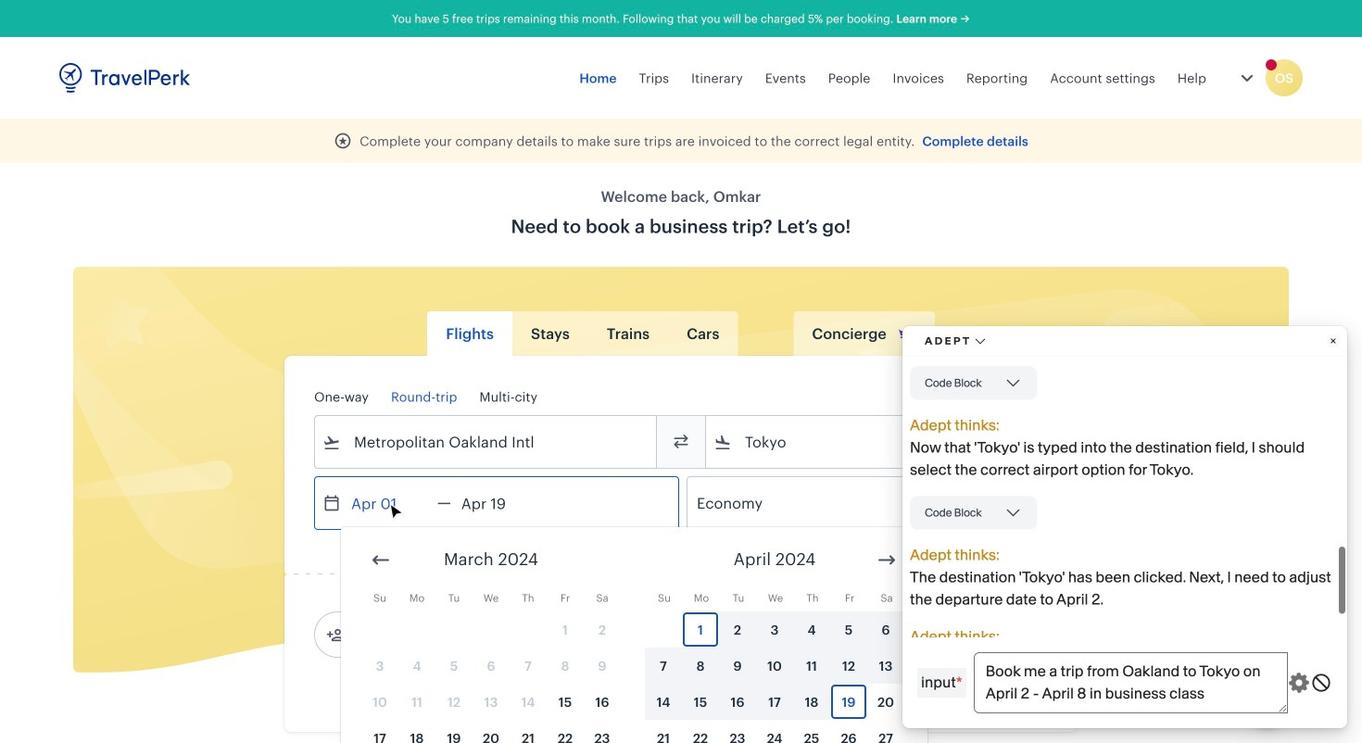 Task type: locate. For each thing, give the bounding box(es) containing it.
calendar application
[[341, 528, 1363, 744]]

move forward to switch to the next month. image
[[876, 549, 898, 572]]

To search field
[[732, 427, 1024, 457]]

Return text field
[[451, 477, 548, 529]]

From search field
[[341, 427, 632, 457]]



Task type: describe. For each thing, give the bounding box(es) containing it.
Depart text field
[[341, 477, 438, 529]]

move backward to switch to the previous month. image
[[370, 549, 392, 572]]



Task type: vqa. For each thing, say whether or not it's contained in the screenshot.
Add First Traveler search box
no



